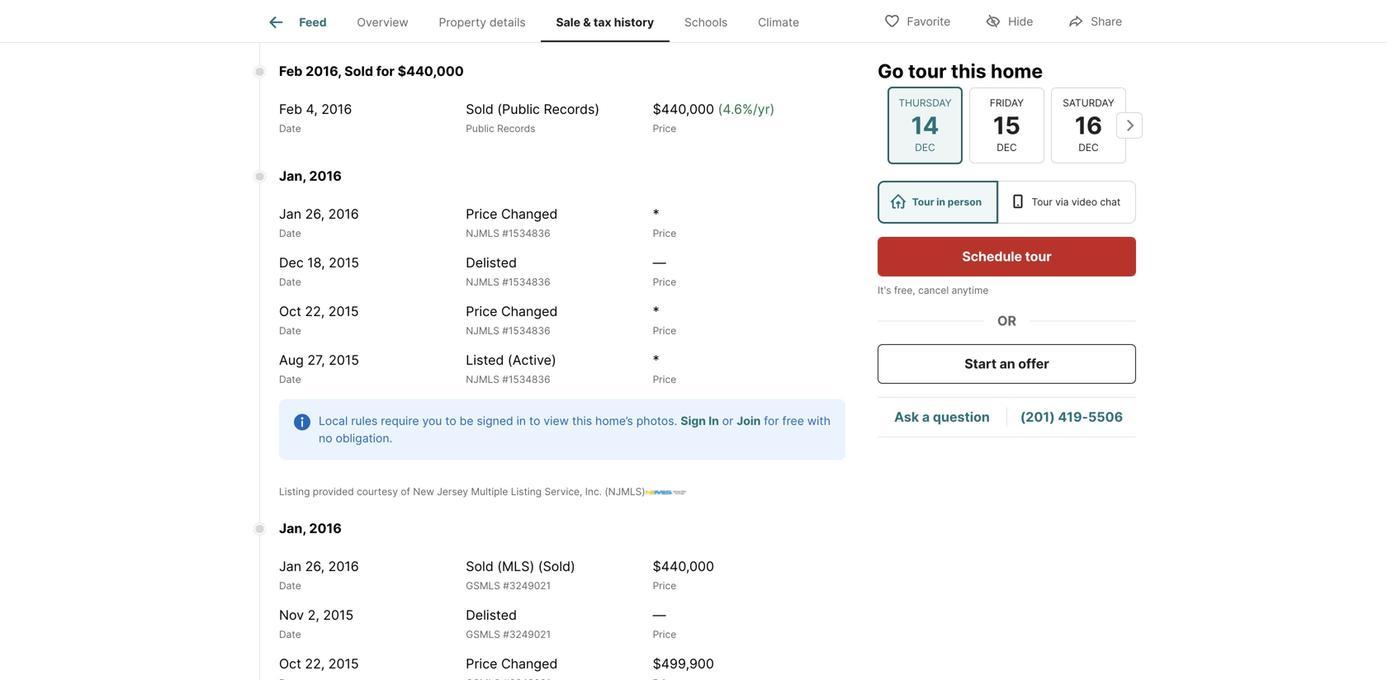 Task type: describe. For each thing, give the bounding box(es) containing it.
records
[[497, 123, 536, 135]]

friday 15 dec
[[990, 97, 1024, 154]]

sold for feb 2016,
[[466, 101, 494, 117]]

list box containing tour in person
[[878, 181, 1136, 224]]

delisted gsmls #3249021
[[466, 607, 551, 641]]

dec 18, 2015 date
[[279, 255, 359, 288]]

1 njmls from the top
[[466, 18, 500, 30]]

schedule tour
[[962, 249, 1052, 265]]

you
[[422, 414, 442, 428]]

schools
[[685, 15, 728, 29]]

(4.6%/yr)
[[718, 101, 775, 117]]

* price for aug 27, 2015
[[653, 352, 676, 386]]

2016 for price changed
[[328, 206, 359, 222]]

go tour this home
[[878, 59, 1043, 83]]

tour in person
[[912, 196, 982, 208]]

overview tab
[[342, 2, 424, 42]]

service,
[[545, 486, 582, 498]]

courtesy
[[357, 486, 398, 498]]

26, for 2,
[[305, 559, 325, 575]]

2015 for dec 18, 2015
[[329, 255, 359, 271]]

(201)
[[1020, 409, 1055, 425]]

in
[[709, 414, 719, 428]]

(201) 419-5506
[[1020, 409, 1123, 425]]

share
[[1091, 14, 1122, 28]]

2016,
[[306, 63, 341, 79]]

njmls for oct 22, 2015
[[466, 325, 500, 337]]

ask a question
[[894, 409, 990, 425]]

date inside oct 22, 2015 date
[[279, 325, 301, 337]]

27,
[[307, 352, 325, 368]]

* for oct 22, 2015
[[653, 303, 659, 319]]

feed link
[[266, 12, 327, 32]]

date inside dec 18, 2015 date
[[279, 276, 301, 288]]

gsmls inside "delisted gsmls #3249021"
[[466, 629, 500, 641]]

start an offer button
[[878, 344, 1136, 384]]

— for $440,000
[[653, 607, 666, 623]]

dec for 15
[[997, 142, 1017, 154]]

— for *
[[653, 255, 666, 271]]

&
[[583, 15, 591, 29]]

2016 down provided
[[309, 521, 342, 537]]

listing provided courtesy of new jersey multiple listing service, inc. (njmls) image
[[645, 490, 687, 495]]

public
[[466, 123, 494, 135]]

it's
[[878, 284, 891, 296]]

(public
[[497, 101, 540, 117]]

gsmls inside sold (mls) (sold) gsmls #3249021
[[466, 580, 500, 592]]

oct 22, 2015 date
[[279, 303, 359, 337]]

14
[[911, 111, 939, 140]]

multiple
[[471, 486, 508, 498]]

0 vertical spatial this
[[951, 59, 986, 83]]

njmls inside delisted njmls #1534836
[[466, 276, 500, 288]]

property
[[439, 15, 486, 29]]

with
[[807, 414, 831, 428]]

join
[[737, 414, 761, 428]]

2015 for oct 22, 2015
[[328, 303, 359, 319]]

cancel
[[918, 284, 949, 296]]

free,
[[894, 284, 916, 296]]

price inside $440,000 price
[[653, 580, 676, 592]]

(sold)
[[538, 559, 575, 575]]

inc.
[[585, 486, 602, 498]]

* for aug 27, 2015
[[653, 352, 659, 368]]

4,
[[306, 101, 318, 117]]

sign
[[681, 414, 706, 428]]

15
[[993, 111, 1021, 140]]

tour via video chat
[[1032, 196, 1121, 208]]

view
[[544, 414, 569, 428]]

friday
[[990, 97, 1024, 109]]

$440,000 for sold (public records)
[[653, 101, 714, 117]]

jan for dec 18, 2015
[[279, 206, 301, 222]]

2015 down the nov 2, 2015 date
[[328, 656, 359, 672]]

person
[[948, 196, 982, 208]]

start an offer
[[965, 356, 1049, 372]]

#23035173
[[502, 18, 556, 30]]

$499,900
[[653, 656, 714, 672]]

2016 down feb 4, 2016 date on the left
[[309, 168, 342, 184]]

require
[[381, 414, 419, 428]]

$440,000 price
[[653, 559, 714, 592]]

thursday
[[899, 97, 952, 109]]

njmls #23035173
[[466, 18, 556, 30]]

* for jan 26, 2016
[[653, 206, 659, 222]]

jan, 2016 for 2,
[[279, 521, 342, 537]]

delisted for sold
[[466, 607, 517, 623]]

for free with no obligation.
[[319, 414, 831, 445]]

tour for tour in person
[[912, 196, 934, 208]]

2016 for sold (mls) (sold)
[[328, 559, 359, 575]]

local rules require you to be signed in to view this home's photos.
[[319, 414, 681, 428]]

rules
[[351, 414, 378, 428]]

0 horizontal spatial in
[[517, 414, 526, 428]]

(201) 419-5506 link
[[1020, 409, 1123, 425]]

in inside option
[[937, 196, 946, 208]]

listed
[[466, 352, 504, 368]]

sign in or join
[[681, 414, 761, 428]]

date inside the aug 27, 2015 date
[[279, 374, 301, 386]]

feb for feb 4, 2016 date
[[279, 101, 302, 117]]

via
[[1055, 196, 1069, 208]]

price inside the "$440,000 (4.6%/yr) price"
[[653, 123, 676, 135]]

tour via video chat option
[[998, 181, 1136, 224]]

property details
[[439, 15, 526, 29]]

property details tab
[[424, 2, 541, 42]]

nov 2, 2015 date
[[279, 607, 354, 641]]

oct for oct 22, 2015 date
[[279, 303, 301, 319]]

or
[[998, 313, 1017, 329]]

0 vertical spatial sold
[[344, 63, 373, 79]]

feed
[[299, 15, 327, 29]]

26, for 18,
[[305, 206, 325, 222]]

2016 for sold (public records)
[[321, 101, 352, 117]]

(mls)
[[497, 559, 535, 575]]

question
[[933, 409, 990, 425]]

obligation.
[[336, 431, 393, 445]]

hide button
[[971, 4, 1047, 38]]

records)
[[544, 101, 600, 117]]

saturday 16 dec
[[1063, 97, 1115, 154]]

tour for schedule
[[1025, 249, 1052, 265]]

go
[[878, 59, 904, 83]]

3 date from the top
[[279, 227, 301, 239]]

sale & tax history
[[556, 15, 654, 29]]

new
[[413, 486, 434, 498]]

#1534836 for aug 27, 2015
[[502, 374, 550, 386]]

climate
[[758, 15, 799, 29]]

favorite button
[[870, 4, 965, 38]]

aug
[[279, 352, 304, 368]]

1 date from the top
[[279, 18, 301, 30]]

it's free, cancel anytime
[[878, 284, 989, 296]]

price changed
[[466, 656, 558, 672]]

local
[[319, 414, 348, 428]]

jan 26, 2016 date for 18,
[[279, 206, 359, 239]]



Task type: vqa. For each thing, say whether or not it's contained in the screenshot.
'Date' inside the feb 4, 2016 date
yes



Task type: locate. For each thing, give the bounding box(es) containing it.
1 vertical spatial this
[[572, 414, 592, 428]]

oct up aug
[[279, 303, 301, 319]]

0 vertical spatial jan,
[[279, 168, 306, 184]]

2 gsmls from the top
[[466, 629, 500, 641]]

#3249021 up price changed
[[503, 629, 551, 641]]

0 vertical spatial jan, 2016
[[279, 168, 342, 184]]

$440,000 down listing provided courtesy of new jersey multiple listing service, inc. (njmls) image
[[653, 559, 714, 575]]

2 listing from the left
[[511, 486, 542, 498]]

next image
[[1116, 112, 1143, 139]]

delisted inside delisted njmls #1534836
[[466, 255, 517, 271]]

2015 inside oct 22, 2015 date
[[328, 303, 359, 319]]

1 vertical spatial jan 26, 2016 date
[[279, 559, 359, 592]]

jan, 2016 down provided
[[279, 521, 342, 537]]

njmls
[[466, 18, 500, 30], [466, 227, 500, 239], [466, 276, 500, 288], [466, 325, 500, 337], [466, 374, 500, 386]]

2015 for aug 27, 2015
[[329, 352, 359, 368]]

offer
[[1018, 356, 1049, 372]]

#3249021 inside sold (mls) (sold) gsmls #3249021
[[503, 580, 551, 592]]

1 vertical spatial in
[[517, 414, 526, 428]]

njmls for jan 26, 2016
[[466, 227, 500, 239]]

dec for 16
[[1079, 142, 1099, 154]]

(active)
[[508, 352, 556, 368]]

1 * from the top
[[653, 206, 659, 222]]

nov
[[279, 607, 304, 623]]

0 vertical spatial for
[[376, 63, 395, 79]]

1 * price from the top
[[653, 206, 676, 239]]

jan, for dec
[[279, 168, 306, 184]]

listing right multiple
[[511, 486, 542, 498]]

gsmls up price changed
[[466, 629, 500, 641]]

listing left provided
[[279, 486, 310, 498]]

tab list containing feed
[[251, 0, 828, 42]]

2 — price from the top
[[653, 607, 676, 641]]

2 date from the top
[[279, 123, 301, 135]]

1 vertical spatial jan
[[279, 559, 301, 575]]

this left home
[[951, 59, 986, 83]]

sold inside sold (mls) (sold) gsmls #3249021
[[466, 559, 494, 575]]

2016 up dec 18, 2015 date
[[328, 206, 359, 222]]

1 vertical spatial sold
[[466, 101, 494, 117]]

jan, 2016 for 18,
[[279, 168, 342, 184]]

dec left 18,
[[279, 255, 304, 271]]

to left view
[[529, 414, 540, 428]]

4 #1534836 from the top
[[502, 374, 550, 386]]

1 vertical spatial jan, 2016
[[279, 521, 342, 537]]

gsmls down (mls)
[[466, 580, 500, 592]]

0 horizontal spatial tour
[[908, 59, 947, 83]]

1 feb from the top
[[279, 63, 303, 79]]

an
[[1000, 356, 1015, 372]]

1 horizontal spatial this
[[951, 59, 986, 83]]

#1534836
[[502, 227, 550, 239], [502, 276, 550, 288], [502, 325, 550, 337], [502, 374, 550, 386]]

0 vertical spatial —
[[653, 255, 666, 271]]

0 vertical spatial gsmls
[[466, 580, 500, 592]]

2 changed from the top
[[501, 303, 558, 319]]

2 jan, 2016 from the top
[[279, 521, 342, 537]]

this right view
[[572, 414, 592, 428]]

2 jan, from the top
[[279, 521, 306, 537]]

dec down 14 on the right top of page
[[915, 142, 935, 154]]

— price for *
[[653, 255, 676, 288]]

1 jan 26, 2016 date from the top
[[279, 206, 359, 239]]

2 vertical spatial changed
[[501, 656, 558, 672]]

2 price changed njmls #1534836 from the top
[[466, 303, 558, 337]]

2 vertical spatial sold
[[466, 559, 494, 575]]

#3249021
[[503, 580, 551, 592], [503, 629, 551, 641]]

1 vertical spatial delisted
[[466, 607, 517, 623]]

2 jan from the top
[[279, 559, 301, 575]]

feb 2016, sold for $440,000
[[279, 63, 464, 79]]

changed down delisted njmls #1534836
[[501, 303, 558, 319]]

1 oct from the top
[[279, 303, 301, 319]]

1 price changed njmls #1534836 from the top
[[466, 206, 558, 239]]

dec down 16
[[1079, 142, 1099, 154]]

2 * from the top
[[653, 303, 659, 319]]

1 vertical spatial $440,000
[[653, 101, 714, 117]]

sold
[[344, 63, 373, 79], [466, 101, 494, 117], [466, 559, 494, 575]]

$440,000 for sold (mls) (sold)
[[653, 559, 714, 575]]

price
[[653, 18, 676, 30], [653, 123, 676, 135], [466, 206, 497, 222], [653, 227, 676, 239], [653, 276, 676, 288], [466, 303, 497, 319], [653, 325, 676, 337], [653, 374, 676, 386], [653, 580, 676, 592], [653, 629, 676, 641], [466, 656, 497, 672]]

anytime
[[952, 284, 989, 296]]

2015 right 27,
[[329, 352, 359, 368]]

sold up public
[[466, 101, 494, 117]]

tab list
[[251, 0, 828, 42]]

5 date from the top
[[279, 325, 301, 337]]

* price for jan 26, 2016
[[653, 206, 676, 239]]

16
[[1075, 111, 1103, 140]]

26,
[[305, 206, 325, 222], [305, 559, 325, 575]]

2 njmls from the top
[[466, 227, 500, 239]]

dec inside saturday 16 dec
[[1079, 142, 1099, 154]]

0 horizontal spatial listing
[[279, 486, 310, 498]]

list box
[[878, 181, 1136, 224]]

$440,000 inside the "$440,000 (4.6%/yr) price"
[[653, 101, 714, 117]]

jan 26, 2016 date for 2,
[[279, 559, 359, 592]]

None button
[[888, 86, 963, 164], [969, 87, 1045, 164], [1051, 87, 1126, 164], [888, 86, 963, 164], [969, 87, 1045, 164], [1051, 87, 1126, 164]]

sold (mls) (sold) gsmls #3249021
[[466, 559, 575, 592]]

oct 22, 2015
[[279, 656, 359, 672]]

0 vertical spatial — price
[[653, 255, 676, 288]]

#3249021 inside "delisted gsmls #3249021"
[[503, 629, 551, 641]]

0 vertical spatial in
[[937, 196, 946, 208]]

join link
[[737, 414, 761, 428]]

schedule tour button
[[878, 237, 1136, 277]]

1 vertical spatial jan,
[[279, 521, 306, 537]]

2 — from the top
[[653, 607, 666, 623]]

to left be
[[445, 414, 456, 428]]

listing
[[279, 486, 310, 498], [511, 486, 542, 498]]

1 vertical spatial for
[[764, 414, 779, 428]]

sold (public records) public records
[[466, 101, 600, 135]]

2 jan 26, 2016 date from the top
[[279, 559, 359, 592]]

ask a question link
[[894, 409, 990, 425]]

tour in person option
[[878, 181, 998, 224]]

1 to from the left
[[445, 414, 456, 428]]

tour up thursday
[[908, 59, 947, 83]]

0 vertical spatial * price
[[653, 206, 676, 239]]

2015 for nov 2, 2015
[[323, 607, 354, 623]]

0 horizontal spatial to
[[445, 414, 456, 428]]

2015 inside dec 18, 2015 date
[[329, 255, 359, 271]]

sold right 2016,
[[344, 63, 373, 79]]

2 * price from the top
[[653, 303, 676, 337]]

listing provided courtesy of new jersey multiple listing service, inc. (njmls)
[[279, 486, 645, 498]]

0 vertical spatial #3249021
[[503, 580, 551, 592]]

1 — from the top
[[653, 255, 666, 271]]

2 26, from the top
[[305, 559, 325, 575]]

1 vertical spatial feb
[[279, 101, 302, 117]]

jan
[[279, 206, 301, 222], [279, 559, 301, 575]]

saturday
[[1063, 97, 1115, 109]]

delisted njmls #1534836
[[466, 255, 550, 288]]

1 horizontal spatial for
[[764, 414, 779, 428]]

1 vertical spatial oct
[[279, 656, 301, 672]]

njmls inside 'listed (active) njmls #1534836'
[[466, 374, 500, 386]]

video
[[1072, 196, 1097, 208]]

feb inside feb 4, 2016 date
[[279, 101, 302, 117]]

start
[[965, 356, 997, 372]]

0 vertical spatial 26,
[[305, 206, 325, 222]]

1 horizontal spatial tour
[[1032, 196, 1053, 208]]

hide
[[1008, 14, 1033, 28]]

0 horizontal spatial this
[[572, 414, 592, 428]]

price changed njmls #1534836 up (active)
[[466, 303, 558, 337]]

home
[[991, 59, 1043, 83]]

aug 27, 2015 date
[[279, 352, 359, 386]]

22,
[[305, 303, 325, 319], [305, 656, 325, 672]]

gsmls
[[466, 580, 500, 592], [466, 629, 500, 641]]

1 changed from the top
[[501, 206, 558, 222]]

tour right schedule
[[1025, 249, 1052, 265]]

dec inside friday 15 dec
[[997, 142, 1017, 154]]

26, up 18,
[[305, 206, 325, 222]]

1 horizontal spatial tour
[[1025, 249, 1052, 265]]

feb 4, 2016 date
[[279, 101, 352, 135]]

price changed njmls #1534836 up delisted njmls #1534836
[[466, 206, 558, 239]]

1 vertical spatial 26,
[[305, 559, 325, 575]]

dec for 14
[[915, 142, 935, 154]]

2 vertical spatial $440,000
[[653, 559, 714, 575]]

delisted for price
[[466, 255, 517, 271]]

— price for $499,900
[[653, 607, 676, 641]]

1 vertical spatial tour
[[1025, 249, 1052, 265]]

$440,000
[[398, 63, 464, 79], [653, 101, 714, 117], [653, 559, 714, 575]]

feb left 4, at the top left of the page
[[279, 101, 302, 117]]

1 vertical spatial #3249021
[[503, 629, 551, 641]]

0 vertical spatial $440,000
[[398, 63, 464, 79]]

1 vertical spatial *
[[653, 303, 659, 319]]

1 vertical spatial 22,
[[305, 656, 325, 672]]

free
[[782, 414, 804, 428]]

oct for oct 22, 2015
[[279, 656, 301, 672]]

2 vertical spatial * price
[[653, 352, 676, 386]]

1 horizontal spatial listing
[[511, 486, 542, 498]]

1 delisted from the top
[[466, 255, 517, 271]]

sold for jan, 2016
[[466, 559, 494, 575]]

jan up dec 18, 2015 date
[[279, 206, 301, 222]]

22, down the nov 2, 2015 date
[[305, 656, 325, 672]]

1 jan, 2016 from the top
[[279, 168, 342, 184]]

dec down 15
[[997, 142, 1017, 154]]

2 oct from the top
[[279, 656, 301, 672]]

2015 inside the aug 27, 2015 date
[[329, 352, 359, 368]]

signed
[[477, 414, 513, 428]]

changed
[[501, 206, 558, 222], [501, 303, 558, 319], [501, 656, 558, 672]]

0 vertical spatial feb
[[279, 63, 303, 79]]

1 jan, from the top
[[279, 168, 306, 184]]

tour for tour via video chat
[[1032, 196, 1053, 208]]

2016 inside feb 4, 2016 date
[[321, 101, 352, 117]]

$440,000 (4.6%/yr) price
[[653, 101, 775, 135]]

6 date from the top
[[279, 374, 301, 386]]

22, for oct 22, 2015 date
[[305, 303, 325, 319]]

tour inside option
[[912, 196, 934, 208]]

this
[[951, 59, 986, 83], [572, 414, 592, 428]]

2 tour from the left
[[1032, 196, 1053, 208]]

tour inside "option"
[[1032, 196, 1053, 208]]

1 vertical spatial price changed njmls #1534836
[[466, 303, 558, 337]]

in left person at the right
[[937, 196, 946, 208]]

#1534836 inside 'listed (active) njmls #1534836'
[[502, 374, 550, 386]]

$440,000 left (4.6%/yr)
[[653, 101, 714, 117]]

changed down "delisted gsmls #3249021"
[[501, 656, 558, 672]]

1 horizontal spatial to
[[529, 414, 540, 428]]

tour left person at the right
[[912, 196, 934, 208]]

oct down the nov 2, 2015 date
[[279, 656, 301, 672]]

0 vertical spatial delisted
[[466, 255, 517, 271]]

delisted inside "delisted gsmls #3249021"
[[466, 607, 517, 623]]

date inside feb 4, 2016 date
[[279, 123, 301, 135]]

1 vertical spatial gsmls
[[466, 629, 500, 641]]

share button
[[1054, 4, 1136, 38]]

home's
[[595, 414, 633, 428]]

sold inside the sold (public records) public records
[[466, 101, 494, 117]]

1 #1534836 from the top
[[502, 227, 550, 239]]

2016 up the nov 2, 2015 date
[[328, 559, 359, 575]]

1 vertical spatial changed
[[501, 303, 558, 319]]

jan, 2016 down feb 4, 2016 date on the left
[[279, 168, 342, 184]]

2015 right 18,
[[329, 255, 359, 271]]

0 vertical spatial jan 26, 2016 date
[[279, 206, 359, 239]]

tour inside button
[[1025, 249, 1052, 265]]

jan 26, 2016 date
[[279, 206, 359, 239], [279, 559, 359, 592]]

* price
[[653, 206, 676, 239], [653, 303, 676, 337], [653, 352, 676, 386]]

2015
[[329, 255, 359, 271], [328, 303, 359, 319], [329, 352, 359, 368], [323, 607, 354, 623], [328, 656, 359, 672]]

4 njmls from the top
[[466, 325, 500, 337]]

2016 right 4, at the top left of the page
[[321, 101, 352, 117]]

1 #3249021 from the top
[[503, 580, 551, 592]]

changed for 2016
[[501, 206, 558, 222]]

tax
[[594, 15, 611, 29]]

2015 right 2,
[[323, 607, 354, 623]]

date inside the nov 2, 2015 date
[[279, 629, 301, 641]]

sale & tax history tab
[[541, 2, 669, 42]]

26, up 2,
[[305, 559, 325, 575]]

to
[[445, 414, 456, 428], [529, 414, 540, 428]]

delisted
[[466, 255, 517, 271], [466, 607, 517, 623]]

0 horizontal spatial tour
[[912, 196, 934, 208]]

3 * price from the top
[[653, 352, 676, 386]]

2015 inside the nov 2, 2015 date
[[323, 607, 354, 623]]

jan up nov
[[279, 559, 301, 575]]

thursday 14 dec
[[899, 97, 952, 154]]

2 to from the left
[[529, 414, 540, 428]]

2 feb from the top
[[279, 101, 302, 117]]

0 vertical spatial 22,
[[305, 303, 325, 319]]

oct inside oct 22, 2015 date
[[279, 303, 301, 319]]

no
[[319, 431, 332, 445]]

2015 down dec 18, 2015 date
[[328, 303, 359, 319]]

2 delisted from the top
[[466, 607, 517, 623]]

1 26, from the top
[[305, 206, 325, 222]]

1 gsmls from the top
[[466, 580, 500, 592]]

for
[[376, 63, 395, 79], [764, 414, 779, 428]]

schedule
[[962, 249, 1022, 265]]

1 22, from the top
[[305, 303, 325, 319]]

3 changed from the top
[[501, 656, 558, 672]]

njmls for aug 27, 2015
[[466, 374, 500, 386]]

provided
[[313, 486, 354, 498]]

tour left via
[[1032, 196, 1053, 208]]

changed for 2015
[[501, 303, 558, 319]]

0 vertical spatial oct
[[279, 303, 301, 319]]

419-
[[1058, 409, 1088, 425]]

#1534836 inside delisted njmls #1534836
[[502, 276, 550, 288]]

jan for nov 2, 2015
[[279, 559, 301, 575]]

* price for oct 22, 2015
[[653, 303, 676, 337]]

photos.
[[636, 414, 678, 428]]

price changed njmls #1534836 for 2015
[[466, 303, 558, 337]]

favorite
[[907, 14, 951, 28]]

in right signed
[[517, 414, 526, 428]]

feb for feb 2016, sold for $440,000
[[279, 63, 303, 79]]

price changed njmls #1534836
[[466, 206, 558, 239], [466, 303, 558, 337]]

for inside for free with no obligation.
[[764, 414, 779, 428]]

jan, for nov
[[279, 521, 306, 537]]

sold left (mls)
[[466, 559, 494, 575]]

2016
[[321, 101, 352, 117], [309, 168, 342, 184], [328, 206, 359, 222], [309, 521, 342, 537], [328, 559, 359, 575]]

0 vertical spatial tour
[[908, 59, 947, 83]]

changed up delisted njmls #1534836
[[501, 206, 558, 222]]

dec inside thursday 14 dec
[[915, 142, 935, 154]]

2,
[[308, 607, 319, 623]]

#1534836 for oct 22, 2015
[[502, 325, 550, 337]]

jan 26, 2016 date up 2,
[[279, 559, 359, 592]]

1 vertical spatial * price
[[653, 303, 676, 337]]

7 date from the top
[[279, 580, 301, 592]]

1 tour from the left
[[912, 196, 934, 208]]

#3249021 down (mls)
[[503, 580, 551, 592]]

0 vertical spatial price changed njmls #1534836
[[466, 206, 558, 239]]

3 #1534836 from the top
[[502, 325, 550, 337]]

1 listing from the left
[[279, 486, 310, 498]]

for down overview tab
[[376, 63, 395, 79]]

jan,
[[279, 168, 306, 184], [279, 521, 306, 537]]

3 njmls from the top
[[466, 276, 500, 288]]

climate tab
[[743, 2, 815, 42]]

0 vertical spatial jan
[[279, 206, 301, 222]]

0 vertical spatial *
[[653, 206, 659, 222]]

22, for oct 22, 2015
[[305, 656, 325, 672]]

dec
[[915, 142, 935, 154], [997, 142, 1017, 154], [1079, 142, 1099, 154], [279, 255, 304, 271]]

0 horizontal spatial for
[[376, 63, 395, 79]]

22, down dec 18, 2015 date
[[305, 303, 325, 319]]

dec inside dec 18, 2015 date
[[279, 255, 304, 271]]

tour for go
[[908, 59, 947, 83]]

1 horizontal spatial in
[[937, 196, 946, 208]]

feb left 2016,
[[279, 63, 303, 79]]

3 * from the top
[[653, 352, 659, 368]]

#1534836 for jan 26, 2016
[[502, 227, 550, 239]]

tour
[[912, 196, 934, 208], [1032, 196, 1053, 208]]

details
[[490, 15, 526, 29]]

schools tab
[[669, 2, 743, 42]]

sale
[[556, 15, 580, 29]]

2 22, from the top
[[305, 656, 325, 672]]

$440,000 down property at the left top of page
[[398, 63, 464, 79]]

1 vertical spatial — price
[[653, 607, 676, 641]]

price changed njmls #1534836 for 2016
[[466, 206, 558, 239]]

0 vertical spatial changed
[[501, 206, 558, 222]]

*
[[653, 206, 659, 222], [653, 303, 659, 319], [653, 352, 659, 368]]

1 vertical spatial —
[[653, 607, 666, 623]]

be
[[460, 414, 474, 428]]

(njmls)
[[605, 486, 645, 498]]

oct
[[279, 303, 301, 319], [279, 656, 301, 672]]

5 njmls from the top
[[466, 374, 500, 386]]

8 date from the top
[[279, 629, 301, 641]]

2 #1534836 from the top
[[502, 276, 550, 288]]

22, inside oct 22, 2015 date
[[305, 303, 325, 319]]

jan 26, 2016 date up 18,
[[279, 206, 359, 239]]

1 jan from the top
[[279, 206, 301, 222]]

for left free at right
[[764, 414, 779, 428]]

2 vertical spatial *
[[653, 352, 659, 368]]

2 #3249021 from the top
[[503, 629, 551, 641]]

chat
[[1100, 196, 1121, 208]]

4 date from the top
[[279, 276, 301, 288]]

listed (active) njmls #1534836
[[466, 352, 556, 386]]

1 — price from the top
[[653, 255, 676, 288]]



